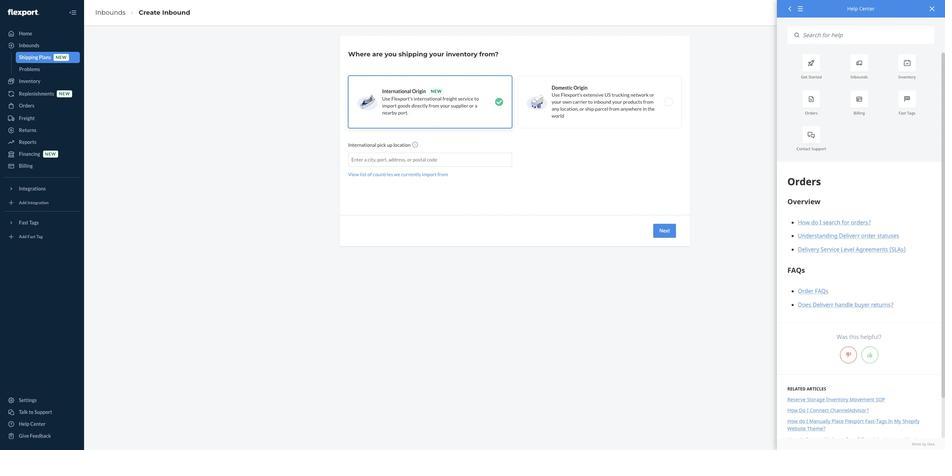 Task type: describe. For each thing, give the bounding box(es) containing it.
0 vertical spatial up
[[387, 142, 392, 148]]

my
[[894, 418, 901, 424]]

2 horizontal spatial inventory
[[898, 74, 916, 80]]

breadcrumbs navigation
[[90, 2, 196, 23]]

related
[[787, 386, 806, 392]]

or right network
[[650, 92, 654, 98]]

carrier
[[573, 99, 587, 105]]

supplier
[[451, 103, 468, 109]]

talk
[[19, 409, 28, 415]]

ship
[[585, 106, 594, 112]]

code
[[427, 157, 437, 163]]

1 horizontal spatial fast tags
[[899, 110, 916, 115]]

returns link
[[4, 125, 80, 136]]

settings link
[[4, 395, 80, 406]]

0 vertical spatial support
[[812, 146, 826, 151]]

create inbound link
[[139, 9, 190, 16]]

any
[[552, 106, 559, 112]]

tags inside how do i manually place flexport fast-tags in my shopify website theme?
[[876, 418, 887, 424]]

your down the trucking
[[612, 99, 622, 105]]

1 horizontal spatial center
[[859, 5, 875, 12]]

problems link
[[16, 64, 80, 75]]

1 horizontal spatial inventory
[[826, 396, 848, 403]]

we
[[394, 171, 400, 177]]

use flexport's international freight service to import goods directly from your supplier or a nearby port.
[[382, 96, 479, 116]]

related articles
[[787, 386, 826, 392]]

helpful?
[[860, 333, 882, 341]]

fast tags button
[[4, 217, 80, 228]]

movement
[[850, 396, 874, 403]]

flexport's
[[391, 96, 413, 102]]

new for international origin
[[431, 89, 442, 94]]

day
[[861, 436, 870, 443]]

reports link
[[4, 137, 80, 148]]

parcel
[[595, 106, 608, 112]]

elevio
[[912, 442, 922, 447]]

inbounds inside breadcrumbs navigation
[[95, 9, 126, 16]]

you
[[385, 50, 397, 58]]

orders link
[[4, 100, 80, 111]]

reserve storage inventory movement sop
[[787, 396, 885, 403]]

talk to support button
[[4, 407, 80, 418]]

how do i set up walmart free-2 day shipping overrides in zentail?
[[787, 436, 920, 450]]

was
[[837, 333, 848, 341]]

center inside help center link
[[30, 421, 46, 427]]

add integration link
[[4, 197, 80, 208]]

financing
[[19, 151, 40, 157]]

use inside use flexport's international freight service to import goods directly from your supplier or a nearby port.
[[382, 96, 390, 102]]

by
[[923, 442, 926, 447]]

shipping plans
[[19, 54, 51, 60]]

help inside help center link
[[19, 421, 29, 427]]

new for replenishments
[[59, 91, 70, 96]]

theme?
[[807, 425, 826, 432]]

flexport logo image
[[8, 9, 39, 16]]

nearby
[[382, 110, 397, 116]]

0 vertical spatial inbounds link
[[95, 9, 126, 16]]

view list of countries we currently import from
[[348, 171, 448, 177]]

help center link
[[4, 419, 80, 430]]

to inside use flexport's international freight service to import goods directly from your supplier or a nearby port.
[[474, 96, 479, 102]]

manually
[[809, 418, 830, 424]]

give feedback
[[19, 433, 51, 439]]

import for from
[[422, 171, 437, 177]]

add integration
[[19, 200, 49, 205]]

your left the inventory
[[429, 50, 444, 58]]

the
[[648, 106, 655, 112]]

close navigation image
[[69, 8, 77, 17]]

extensive
[[583, 92, 604, 98]]

network
[[631, 92, 649, 98]]

feedback
[[30, 433, 51, 439]]

origin for domestic
[[574, 85, 587, 91]]

up inside how do i set up walmart free-2 day shipping overrides in zentail?
[[818, 436, 824, 443]]

directly
[[411, 103, 428, 109]]

i for connect
[[807, 407, 809, 414]]

connect
[[810, 407, 829, 414]]

where
[[348, 50, 371, 58]]

billing link
[[4, 160, 80, 172]]

enter
[[351, 157, 363, 163]]

2 horizontal spatial tags
[[907, 110, 916, 115]]

replenishments
[[19, 91, 54, 97]]

your inside use flexport's international freight service to import goods directly from your supplier or a nearby port.
[[440, 103, 450, 109]]

tag
[[36, 234, 43, 239]]

inbound
[[162, 9, 190, 16]]

started
[[808, 74, 822, 80]]

add fast tag link
[[4, 231, 80, 242]]

0 horizontal spatial inventory
[[19, 78, 40, 84]]

home
[[19, 30, 32, 36]]

do
[[799, 407, 806, 414]]

free-
[[846, 436, 857, 443]]

0 vertical spatial fast
[[899, 110, 906, 115]]

add for add fast tag
[[19, 234, 27, 239]]

settings
[[19, 397, 37, 403]]

freight link
[[4, 113, 80, 124]]

inventory link
[[4, 76, 80, 87]]

0 vertical spatial shipping
[[399, 50, 428, 58]]

domestic origin use flexport's extensive us trucking network or your own carrier to inbound your products from any location, or ship parcel from anywhere in the world
[[552, 85, 655, 119]]

view list of countries we currently import from button
[[348, 171, 448, 178]]



Task type: vqa. For each thing, say whether or not it's contained in the screenshot.
the middle 'Tags'
yes



Task type: locate. For each thing, give the bounding box(es) containing it.
your up any
[[552, 99, 562, 105]]

shipping right you
[[399, 50, 428, 58]]

help up search search field
[[847, 5, 858, 12]]

1 vertical spatial inbounds link
[[4, 40, 80, 51]]

1 horizontal spatial up
[[818, 436, 824, 443]]

import
[[382, 103, 397, 109], [422, 171, 437, 177]]

import up nearby
[[382, 103, 397, 109]]

add left tag
[[19, 234, 27, 239]]

reports
[[19, 139, 36, 145]]

plans
[[39, 54, 51, 60]]

elevio by dixa
[[912, 442, 935, 447]]

how for how do i connect channeladvisor?
[[787, 407, 798, 414]]

center up search search field
[[859, 5, 875, 12]]

0 horizontal spatial help center
[[19, 421, 46, 427]]

new up orders "link"
[[59, 91, 70, 96]]

how inside how do i set up walmart free-2 day shipping overrides in zentail?
[[787, 436, 798, 443]]

1 vertical spatial help center
[[19, 421, 46, 427]]

1 add from the top
[[19, 200, 27, 205]]

list
[[360, 171, 367, 177]]

1 horizontal spatial help center
[[847, 5, 875, 12]]

to inside domestic origin use flexport's extensive us trucking network or your own carrier to inbound your products from any location, or ship parcel from anywhere in the world
[[588, 99, 593, 105]]

0 horizontal spatial tags
[[29, 220, 39, 226]]

1 vertical spatial in
[[916, 436, 920, 443]]

0 vertical spatial billing
[[854, 110, 865, 115]]

1 horizontal spatial inbounds
[[95, 9, 126, 16]]

do for zentail?
[[799, 436, 805, 443]]

do up zentail? on the right of page
[[799, 436, 805, 443]]

1 do from the top
[[799, 418, 805, 424]]

0 horizontal spatial international
[[348, 142, 376, 148]]

i for set
[[806, 436, 808, 443]]

anywhere
[[621, 106, 642, 112]]

to inside button
[[29, 409, 33, 415]]

add
[[19, 200, 27, 205], [19, 234, 27, 239]]

0 vertical spatial a
[[475, 103, 477, 109]]

a right supplier
[[475, 103, 477, 109]]

1 vertical spatial international
[[348, 142, 376, 148]]

add for add integration
[[19, 200, 27, 205]]

from?
[[479, 50, 499, 58]]

0 vertical spatial center
[[859, 5, 875, 12]]

add left integration
[[19, 200, 27, 205]]

0 vertical spatial import
[[382, 103, 397, 109]]

do up website
[[799, 418, 805, 424]]

1 vertical spatial do
[[799, 436, 805, 443]]

or inside use flexport's international freight service to import goods directly from your supplier or a nearby port.
[[469, 103, 474, 109]]

1 vertical spatial a
[[364, 157, 367, 163]]

to right talk
[[29, 409, 33, 415]]

0 vertical spatial inbounds
[[95, 9, 126, 16]]

your
[[429, 50, 444, 58], [552, 99, 562, 105], [612, 99, 622, 105], [440, 103, 450, 109]]

1 vertical spatial fast tags
[[19, 220, 39, 226]]

2 how from the top
[[787, 418, 798, 424]]

international for international origin
[[382, 88, 411, 94]]

1 horizontal spatial international
[[382, 88, 411, 94]]

1 vertical spatial help
[[19, 421, 29, 427]]

pick
[[377, 142, 386, 148]]

new up international
[[431, 89, 442, 94]]

1 vertical spatial how
[[787, 418, 798, 424]]

tags
[[907, 110, 916, 115], [29, 220, 39, 226], [876, 418, 887, 424]]

up right set on the right of the page
[[818, 436, 824, 443]]

to up ship
[[588, 99, 593, 105]]

support right contact
[[812, 146, 826, 151]]

in inside domestic origin use flexport's extensive us trucking network or your own carrier to inbound your products from any location, or ship parcel from anywhere in the world
[[643, 106, 647, 112]]

how left do
[[787, 407, 798, 414]]

how for how do i set up walmart free-2 day shipping overrides in zentail?
[[787, 436, 798, 443]]

1 vertical spatial shipping
[[872, 436, 892, 443]]

1 horizontal spatial help
[[847, 5, 858, 12]]

new for financing
[[45, 151, 56, 157]]

own
[[563, 99, 572, 105]]

do inside how do i manually place flexport fast-tags in my shopify website theme?
[[799, 418, 805, 424]]

origin for international
[[412, 88, 426, 94]]

sop
[[876, 396, 885, 403]]

fast-
[[865, 418, 876, 424]]

1 horizontal spatial inbounds link
[[95, 9, 126, 16]]

how up zentail? on the right of page
[[787, 436, 798, 443]]

1 vertical spatial add
[[19, 234, 27, 239]]

from right currently
[[438, 171, 448, 177]]

us
[[605, 92, 611, 98]]

1 horizontal spatial import
[[422, 171, 437, 177]]

1 vertical spatial orders
[[805, 110, 818, 115]]

use down the domestic
[[552, 92, 560, 98]]

0 vertical spatial fast tags
[[899, 110, 916, 115]]

shipping
[[19, 54, 38, 60]]

orders inside "link"
[[19, 103, 34, 109]]

contact
[[797, 146, 811, 151]]

fast inside dropdown button
[[19, 220, 28, 226]]

give
[[19, 433, 29, 439]]

2
[[857, 436, 860, 443]]

0 vertical spatial help center
[[847, 5, 875, 12]]

2 vertical spatial inbounds
[[851, 74, 868, 80]]

countries
[[373, 171, 393, 177]]

1 vertical spatial i
[[806, 418, 808, 424]]

1 vertical spatial inbounds
[[19, 42, 39, 48]]

0 vertical spatial how
[[787, 407, 798, 414]]

origin
[[574, 85, 587, 91], [412, 88, 426, 94]]

in left by
[[916, 436, 920, 443]]

flexport's
[[561, 92, 582, 98]]

0 horizontal spatial to
[[29, 409, 33, 415]]

new for shipping plans
[[56, 55, 67, 60]]

help center up give feedback
[[19, 421, 46, 427]]

next
[[659, 228, 670, 234]]

returns
[[19, 127, 36, 133]]

shipping inside how do i set up walmart free-2 day shipping overrides in zentail?
[[872, 436, 892, 443]]

0 horizontal spatial billing
[[19, 163, 33, 169]]

use up nearby
[[382, 96, 390, 102]]

channeladvisor?
[[830, 407, 869, 414]]

0 vertical spatial do
[[799, 418, 805, 424]]

problems
[[19, 66, 40, 72]]

trucking
[[612, 92, 630, 98]]

1 vertical spatial billing
[[19, 163, 33, 169]]

0 horizontal spatial support
[[34, 409, 52, 415]]

2 add from the top
[[19, 234, 27, 239]]

get started
[[801, 74, 822, 80]]

1 horizontal spatial billing
[[854, 110, 865, 115]]

i inside how do i set up walmart free-2 day shipping overrides in zentail?
[[806, 436, 808, 443]]

import for goods
[[382, 103, 397, 109]]

in left the in the top of the page
[[643, 106, 647, 112]]

origin up flexport's
[[574, 85, 587, 91]]

inventory
[[898, 74, 916, 80], [19, 78, 40, 84], [826, 396, 848, 403]]

articles
[[807, 386, 826, 392]]

support down 'settings' link
[[34, 409, 52, 415]]

a inside use flexport's international freight service to import goods directly from your supplier or a nearby port.
[[475, 103, 477, 109]]

add fast tag
[[19, 234, 43, 239]]

0 horizontal spatial inbounds
[[19, 42, 39, 48]]

1 horizontal spatial to
[[474, 96, 479, 102]]

location
[[393, 142, 411, 148]]

orders
[[19, 103, 34, 109], [805, 110, 818, 115]]

0 horizontal spatial import
[[382, 103, 397, 109]]

or down service
[[469, 103, 474, 109]]

2 do from the top
[[799, 436, 805, 443]]

shipping right day
[[872, 436, 892, 443]]

1 horizontal spatial a
[[475, 103, 477, 109]]

support inside button
[[34, 409, 52, 415]]

i for manually
[[806, 418, 808, 424]]

2 horizontal spatial to
[[588, 99, 593, 105]]

billing
[[854, 110, 865, 115], [19, 163, 33, 169]]

where are you shipping your inventory from?
[[348, 50, 499, 58]]

storage
[[807, 396, 825, 403]]

new down reports 'link'
[[45, 151, 56, 157]]

do for theme?
[[799, 418, 805, 424]]

how up website
[[787, 418, 798, 424]]

import inside use flexport's international freight service to import goods directly from your supplier or a nearby port.
[[382, 103, 397, 109]]

view
[[348, 171, 359, 177]]

0 vertical spatial help
[[847, 5, 858, 12]]

address,
[[388, 157, 406, 163]]

1 vertical spatial fast
[[19, 220, 28, 226]]

of
[[367, 171, 372, 177]]

international origin
[[382, 88, 426, 94]]

help center up search search field
[[847, 5, 875, 12]]

postal
[[413, 157, 426, 163]]

currently
[[401, 171, 421, 177]]

place
[[832, 418, 844, 424]]

get
[[801, 74, 807, 80]]

1 vertical spatial tags
[[29, 220, 39, 226]]

your down freight
[[440, 103, 450, 109]]

service
[[458, 96, 473, 102]]

fast tags inside dropdown button
[[19, 220, 39, 226]]

city,
[[368, 157, 376, 163]]

1 vertical spatial up
[[818, 436, 824, 443]]

create inbound
[[139, 9, 190, 16]]

create
[[139, 9, 160, 16]]

0 vertical spatial add
[[19, 200, 27, 205]]

1 horizontal spatial in
[[916, 436, 920, 443]]

2 vertical spatial how
[[787, 436, 798, 443]]

0 horizontal spatial orders
[[19, 103, 34, 109]]

0 vertical spatial tags
[[907, 110, 916, 115]]

products
[[623, 99, 642, 105]]

from inside use flexport's international freight service to import goods directly from your supplier or a nearby port.
[[429, 103, 439, 109]]

0 horizontal spatial in
[[643, 106, 647, 112]]

from right parcel
[[609, 106, 620, 112]]

0 horizontal spatial up
[[387, 142, 392, 148]]

enter a city, port, address, or postal code
[[351, 157, 437, 163]]

to right service
[[474, 96, 479, 102]]

port,
[[377, 157, 388, 163]]

do inside how do i set up walmart free-2 day shipping overrides in zentail?
[[799, 436, 805, 443]]

help up give
[[19, 421, 29, 427]]

0 vertical spatial international
[[382, 88, 411, 94]]

website
[[787, 425, 806, 432]]

0 horizontal spatial inbounds link
[[4, 40, 80, 51]]

support
[[812, 146, 826, 151], [34, 409, 52, 415]]

use inside domestic origin use flexport's extensive us trucking network or your own carrier to inbound your products from any location, or ship parcel from anywhere in the world
[[552, 92, 560, 98]]

Search search field
[[799, 26, 935, 44]]

1 horizontal spatial support
[[812, 146, 826, 151]]

1 vertical spatial center
[[30, 421, 46, 427]]

integrations
[[19, 186, 46, 192]]

center down talk to support
[[30, 421, 46, 427]]

1 horizontal spatial use
[[552, 92, 560, 98]]

1 horizontal spatial shipping
[[872, 436, 892, 443]]

2 vertical spatial fast
[[28, 234, 36, 239]]

integration
[[28, 200, 49, 205]]

or down carrier
[[580, 106, 584, 112]]

domestic
[[552, 85, 573, 91]]

international pick up location
[[348, 142, 412, 148]]

i
[[807, 407, 809, 414], [806, 418, 808, 424], [806, 436, 808, 443]]

i inside how do i manually place flexport fast-tags in my shopify website theme?
[[806, 418, 808, 424]]

a left city,
[[364, 157, 367, 163]]

or left postal
[[407, 157, 412, 163]]

i up theme?
[[806, 418, 808, 424]]

from inside button
[[438, 171, 448, 177]]

3 how from the top
[[787, 436, 798, 443]]

i left set on the right of the page
[[806, 436, 808, 443]]

contact support
[[797, 146, 826, 151]]

international for international pick up location
[[348, 142, 376, 148]]

international up enter
[[348, 142, 376, 148]]

1 horizontal spatial origin
[[574, 85, 587, 91]]

0 horizontal spatial help
[[19, 421, 29, 427]]

zentail?
[[787, 443, 806, 450]]

0 vertical spatial in
[[643, 106, 647, 112]]

import down code
[[422, 171, 437, 177]]

how do i manually place flexport fast-tags in my shopify website theme?
[[787, 418, 920, 432]]

2 vertical spatial i
[[806, 436, 808, 443]]

in inside how do i set up walmart free-2 day shipping overrides in zentail?
[[916, 436, 920, 443]]

how inside how do i manually place flexport fast-tags in my shopify website theme?
[[787, 418, 798, 424]]

elevio by dixa link
[[787, 442, 935, 447]]

shopify
[[902, 418, 920, 424]]

up right pick
[[387, 142, 392, 148]]

origin up international
[[412, 88, 426, 94]]

next button
[[653, 224, 676, 238]]

0 horizontal spatial origin
[[412, 88, 426, 94]]

0 horizontal spatial use
[[382, 96, 390, 102]]

0 horizontal spatial a
[[364, 157, 367, 163]]

0 vertical spatial orders
[[19, 103, 34, 109]]

fast tags
[[899, 110, 916, 115], [19, 220, 39, 226]]

0 horizontal spatial fast tags
[[19, 220, 39, 226]]

0 vertical spatial i
[[807, 407, 809, 414]]

integrations button
[[4, 183, 80, 194]]

from up the in the top of the page
[[643, 99, 654, 105]]

new right plans
[[56, 55, 67, 60]]

0 horizontal spatial shipping
[[399, 50, 428, 58]]

shipping
[[399, 50, 428, 58], [872, 436, 892, 443]]

1 vertical spatial import
[[422, 171, 437, 177]]

inbounds link
[[95, 9, 126, 16], [4, 40, 80, 51]]

how for how do i manually place flexport fast-tags in my shopify website theme?
[[787, 418, 798, 424]]

import inside view list of countries we currently import from button
[[422, 171, 437, 177]]

was this helpful?
[[837, 333, 882, 341]]

1 how from the top
[[787, 407, 798, 414]]

from
[[643, 99, 654, 105], [429, 103, 439, 109], [609, 106, 620, 112], [438, 171, 448, 177]]

goods
[[398, 103, 410, 109]]

0 horizontal spatial center
[[30, 421, 46, 427]]

1 horizontal spatial orders
[[805, 110, 818, 115]]

from down international
[[429, 103, 439, 109]]

home link
[[4, 28, 80, 39]]

2 horizontal spatial inbounds
[[851, 74, 868, 80]]

1 vertical spatial support
[[34, 409, 52, 415]]

1 horizontal spatial tags
[[876, 418, 887, 424]]

tags inside dropdown button
[[29, 220, 39, 226]]

international up flexport's
[[382, 88, 411, 94]]

i right do
[[807, 407, 809, 414]]

check circle image
[[495, 98, 503, 106]]

2 vertical spatial tags
[[876, 418, 887, 424]]

origin inside domestic origin use flexport's extensive us trucking network or your own carrier to inbound your products from any location, or ship parcel from anywhere in the world
[[574, 85, 587, 91]]



